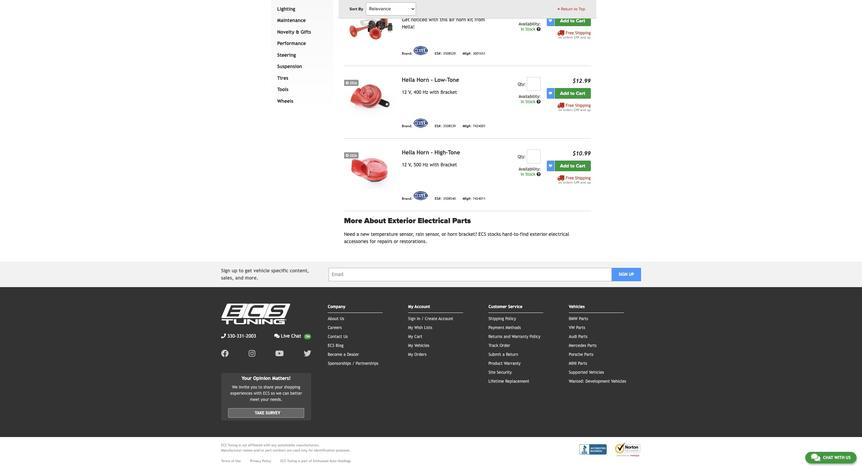 Task type: describe. For each thing, give the bounding box(es) containing it.
orders for $47.99
[[564, 35, 573, 39]]

$49 for $12.99
[[574, 108, 580, 112]]

about us
[[328, 317, 345, 322]]

mfg#: 3001651
[[463, 52, 486, 56]]

air
[[402, 4, 410, 11]]

0 horizontal spatial account
[[415, 305, 431, 310]]

0 horizontal spatial or
[[394, 239, 399, 245]]

up for $10.99
[[587, 181, 591, 185]]

add to cart for $12.99
[[561, 90, 586, 96]]

parts for vw parts
[[577, 326, 586, 331]]

tires
[[277, 75, 289, 81]]

maintenance link
[[276, 15, 326, 26]]

sign for sign up to get vehicle specific content, sales, and more.
[[221, 268, 230, 274]]

stock for $10.99
[[526, 172, 536, 177]]

use
[[236, 460, 241, 464]]

question circle image for $12.99
[[537, 100, 541, 104]]

terms of use
[[221, 460, 241, 464]]

ecs tuning is part of enthusiast auto holdings
[[281, 460, 351, 464]]

from
[[475, 17, 485, 22]]

sales,
[[221, 276, 234, 281]]

wheels link
[[276, 96, 326, 107]]

1 in stock from the top
[[521, 27, 537, 32]]

privacy policy link
[[250, 459, 271, 464]]

1 horizontal spatial part
[[302, 460, 308, 464]]

mfg#: for high-
[[463, 197, 472, 201]]

tools link
[[276, 84, 326, 96]]

400
[[414, 89, 422, 95]]

vehicles right development
[[612, 380, 627, 384]]

$12.99
[[573, 78, 591, 84]]

sponsorships / partnerships link
[[328, 362, 379, 367]]

sort by
[[350, 7, 364, 11]]

tools
[[277, 87, 289, 92]]

parts up bracket?
[[453, 217, 471, 226]]

hard-
[[503, 232, 514, 237]]

qty: for $12.99
[[518, 82, 526, 87]]

add to wish list image for $47.99
[[549, 19, 553, 22]]

used
[[293, 449, 300, 453]]

take survey
[[255, 411, 281, 416]]

terms
[[221, 460, 230, 464]]

invite
[[239, 385, 250, 390]]

up inside button
[[629, 272, 635, 277]]

hella - corporate logo image for low-
[[414, 119, 428, 128]]

in stock for $10.99
[[521, 172, 537, 177]]

vw parts
[[569, 326, 586, 331]]

es#: for high-
[[435, 197, 442, 201]]

0 horizontal spatial return
[[506, 353, 519, 358]]

exterior
[[530, 232, 548, 237]]

free for $12.99
[[566, 103, 574, 108]]

to left top
[[574, 7, 578, 11]]

mini parts link
[[569, 362, 588, 367]]

wanted: development vehicles link
[[569, 380, 627, 384]]

sign for sign in / create account
[[409, 317, 416, 322]]

payment methods
[[489, 326, 521, 331]]

qty: for $10.99
[[518, 155, 526, 159]]

free for $10.99
[[566, 176, 574, 181]]

0 horizontal spatial chat
[[292, 334, 301, 339]]

horn for hella horn - high-tone
[[417, 149, 429, 156]]

this
[[440, 17, 448, 22]]

1 es#: from the top
[[435, 52, 442, 56]]

survey
[[266, 411, 281, 416]]

add to cart for $47.99
[[561, 18, 586, 24]]

vehicles up bmw parts link
[[569, 305, 585, 310]]

air
[[449, 17, 455, 22]]

methods
[[506, 326, 521, 331]]

1 horizontal spatial chat
[[824, 456, 834, 461]]

add to wish list image for $10.99
[[549, 164, 553, 168]]

site security link
[[489, 371, 512, 375]]

enthusiast
[[313, 460, 329, 464]]

partnerships
[[356, 362, 379, 367]]

500
[[414, 162, 422, 168]]

3001651
[[473, 52, 486, 56]]

my for my wish lists
[[409, 326, 413, 331]]

return to top
[[560, 7, 586, 11]]

part inside ecs tuning is not affiliated with any automobile manufacturers. manufacturer names and/or part numbers are used only for identification purposes.
[[265, 449, 272, 453]]

parts for mini parts
[[578, 362, 588, 367]]

you
[[251, 385, 257, 390]]

enthusiast auto holdings link
[[313, 459, 351, 464]]

chat with us link
[[806, 453, 857, 464]]

1 sensor, from the left
[[400, 232, 415, 237]]

parts for mercedes parts
[[588, 344, 597, 349]]

up for $47.99
[[587, 35, 591, 39]]

with inside we invite you to share your shopping experiences with ecs so we can better meet your needs.
[[254, 392, 262, 396]]

ecs for ecs blog
[[328, 344, 335, 349]]

live chat
[[281, 334, 301, 339]]

in stock for $12.99
[[521, 99, 537, 104]]

hz for low-
[[423, 89, 429, 95]]

0 horizontal spatial about
[[328, 317, 339, 322]]

1 hella - corporate logo image from the top
[[414, 46, 428, 55]]

$47.99
[[573, 5, 591, 12]]

my for my account
[[409, 305, 414, 310]]

comments image for chat
[[812, 454, 821, 462]]

1 horizontal spatial or
[[442, 232, 447, 237]]

331-
[[237, 334, 246, 339]]

novelty
[[277, 29, 295, 35]]

can
[[283, 392, 289, 396]]

add to cart button for $10.99
[[555, 161, 591, 171]]

ecs tuning image
[[221, 304, 290, 325]]

hella!
[[402, 24, 415, 30]]

shipping policy link
[[489, 317, 517, 322]]

0 vertical spatial your
[[275, 385, 283, 390]]

0 vertical spatial about
[[365, 217, 386, 226]]

is for part
[[298, 460, 301, 464]]

a for submit
[[503, 353, 505, 358]]

ecs inside we invite you to share your shopping experiences with ecs so we can better meet your needs.
[[263, 392, 270, 396]]

contact us link
[[328, 335, 348, 340]]

bracket for high-
[[441, 162, 457, 168]]

330-331-2003
[[228, 334, 256, 339]]

shopping
[[284, 385, 301, 390]]

and up order
[[504, 335, 511, 340]]

vehicles up wanted: development vehicles link
[[590, 371, 605, 375]]

names
[[243, 449, 253, 453]]

tires link
[[276, 73, 326, 84]]

with inside chat with us link
[[835, 456, 845, 461]]

12 for hella horn - low-tone
[[402, 89, 407, 95]]

porsche parts
[[569, 353, 594, 358]]

hella horn - low-tone link
[[402, 77, 460, 83]]

add to cart button for $12.99
[[555, 88, 591, 99]]

2 vertical spatial us
[[847, 456, 851, 461]]

experiences
[[230, 392, 253, 396]]

privacy policy
[[250, 460, 271, 464]]

submit a return
[[489, 353, 519, 358]]

1 horizontal spatial account
[[439, 317, 454, 322]]

hella for hella horn - high-tone
[[402, 149, 415, 156]]

es#: 3508539
[[435, 125, 456, 128]]

2 of from the left
[[309, 460, 312, 464]]

1 vertical spatial warranty
[[504, 362, 521, 367]]

ecs blog link
[[328, 344, 344, 349]]

and for $47.99
[[581, 35, 586, 39]]

careers link
[[328, 326, 342, 331]]

horn inside get noticed with this air horn kit from hella!
[[457, 17, 466, 22]]

a for need
[[357, 232, 359, 237]]

lighting
[[277, 6, 295, 12]]

0 vertical spatial warranty
[[512, 335, 529, 340]]

bracket for low-
[[441, 89, 457, 95]]

shipping for $47.99
[[576, 31, 591, 35]]

blog
[[336, 344, 344, 349]]

shipping for $10.99
[[576, 176, 591, 181]]

content,
[[290, 268, 309, 274]]

- for low-
[[431, 77, 433, 83]]

hella horn - high-tone link
[[402, 149, 461, 156]]

stocks
[[488, 232, 501, 237]]

policy for shipping policy
[[506, 317, 517, 322]]

to inside sign up to get vehicle specific content, sales, and more.
[[239, 268, 244, 274]]

330-331-2003 link
[[221, 333, 256, 340]]

us for contact us
[[344, 335, 348, 340]]

0 vertical spatial /
[[422, 317, 424, 322]]

sign up to get vehicle specific content, sales, and more.
[[221, 268, 309, 281]]

add to cart button for $47.99
[[555, 15, 591, 26]]

lifetime replacement link
[[489, 380, 530, 384]]

restorations.
[[400, 239, 428, 245]]

we invite you to share your shopping experiences with ecs so we can better meet your needs.
[[230, 385, 302, 403]]

es#: 3508529
[[435, 52, 456, 56]]

hella horn - low-tone
[[402, 77, 460, 83]]

mfg#: 7424011
[[463, 197, 486, 201]]

suspension
[[277, 64, 302, 69]]

kit
[[468, 17, 474, 22]]

2 horizontal spatial policy
[[530, 335, 541, 340]]

mini
[[569, 362, 577, 367]]

live
[[281, 334, 290, 339]]

stock for $12.99
[[526, 99, 536, 104]]

lists
[[425, 326, 433, 331]]

tone for low-
[[447, 77, 460, 83]]

take
[[255, 411, 265, 416]]

1 vertical spatial your
[[261, 398, 269, 403]]

to down $10.99
[[571, 163, 575, 169]]

vehicles up orders
[[415, 344, 430, 349]]

1 brand: from the top
[[402, 52, 413, 56]]

audi parts
[[569, 335, 588, 340]]

ecs tuning is not affiliated with any automobile manufacturers. manufacturer names and/or part numbers are used only for identification purposes.
[[221, 444, 351, 453]]

chat with us
[[824, 456, 851, 461]]

more about exterior electrical parts
[[344, 217, 471, 226]]

repairs
[[378, 239, 393, 245]]

tuning for part
[[287, 460, 297, 464]]



Task type: locate. For each thing, give the bounding box(es) containing it.
us
[[340, 317, 345, 322], [344, 335, 348, 340], [847, 456, 851, 461]]

privacy
[[250, 460, 261, 464]]

1 vertical spatial in stock
[[521, 99, 537, 104]]

3 my from the top
[[409, 335, 413, 340]]

get
[[402, 17, 410, 22]]

$49 for $10.99
[[574, 181, 580, 185]]

sign inside sign up to get vehicle specific content, sales, and more.
[[221, 268, 230, 274]]

0 vertical spatial qty:
[[518, 82, 526, 87]]

phone image
[[221, 334, 226, 339]]

es#: left the 3508540
[[435, 197, 442, 201]]

2 availability: from the top
[[519, 94, 541, 99]]

2 vertical spatial $49
[[574, 181, 580, 185]]

0 vertical spatial brand:
[[402, 52, 413, 56]]

shipping down $12.99
[[576, 103, 591, 108]]

1 vertical spatial tuning
[[287, 460, 297, 464]]

sign for sign up
[[619, 272, 628, 277]]

2 12 from the top
[[402, 162, 407, 168]]

return right the caret up "image"
[[562, 7, 573, 11]]

tuning inside ecs tuning is not affiliated with any automobile manufacturers. manufacturer names and/or part numbers are used only for identification purposes.
[[228, 444, 238, 448]]

shipping up payment
[[489, 317, 504, 322]]

1 vertical spatial stock
[[526, 99, 536, 104]]

hella - corporate logo image
[[414, 46, 428, 55], [414, 119, 428, 128], [414, 191, 428, 200]]

2 stock from the top
[[526, 99, 536, 104]]

hella up 400
[[402, 77, 415, 83]]

2 add to cart from the top
[[561, 90, 586, 96]]

1 vertical spatial v,
[[409, 162, 413, 168]]

0 vertical spatial 12
[[402, 89, 407, 95]]

1 vertical spatial policy
[[530, 335, 541, 340]]

2 vertical spatial on
[[559, 181, 563, 185]]

$49 for $47.99
[[574, 35, 580, 39]]

and down $12.99
[[581, 108, 586, 112]]

1 vertical spatial es#:
[[435, 125, 442, 128]]

sensor, right rain
[[426, 232, 441, 237]]

your right meet
[[261, 398, 269, 403]]

comments image for live
[[274, 334, 280, 339]]

2 vertical spatial free shipping on orders $49 and up
[[559, 176, 591, 185]]

2 vertical spatial add to cart button
[[555, 161, 591, 171]]

2 orders from the top
[[564, 108, 573, 112]]

shipping down $10.99
[[576, 176, 591, 181]]

horn inside need a new temperature sensor, rain sensor, or horn bracket? ecs stocks hard-to-find exterior electrical accessories for repairs or restorations.
[[448, 232, 458, 237]]

manufacturers.
[[296, 444, 320, 448]]

is down used
[[298, 460, 301, 464]]

sign inside button
[[619, 272, 628, 277]]

v, for hella horn - low-tone
[[409, 89, 413, 95]]

3 brand: from the top
[[402, 197, 413, 201]]

my up my vehicles
[[409, 335, 413, 340]]

tone for high-
[[448, 149, 461, 156]]

1 qty: from the top
[[518, 82, 526, 87]]

/ left create
[[422, 317, 424, 322]]

my down "my cart" in the bottom of the page
[[409, 344, 413, 349]]

0 vertical spatial free
[[566, 31, 574, 35]]

for inside need a new temperature sensor, rain sensor, or horn bracket? ecs stocks hard-to-find exterior electrical accessories for repairs or restorations.
[[370, 239, 376, 245]]

to down return to top
[[571, 18, 575, 24]]

account up sign in / create account link
[[415, 305, 431, 310]]

2 brand: from the top
[[402, 125, 413, 128]]

gifts
[[301, 29, 311, 35]]

1 vertical spatial mfg#:
[[463, 125, 472, 128]]

1 vertical spatial question circle image
[[537, 172, 541, 177]]

1 horizontal spatial return
[[562, 7, 573, 11]]

1 hz from the top
[[423, 89, 429, 95]]

2 mfg#: from the top
[[463, 125, 472, 128]]

2 horizontal spatial a
[[503, 353, 505, 358]]

sponsorships / partnerships
[[328, 362, 379, 367]]

0 vertical spatial add to cart
[[561, 18, 586, 24]]

performance
[[277, 41, 306, 46]]

1 vertical spatial hz
[[423, 162, 429, 168]]

1 vertical spatial for
[[309, 449, 313, 453]]

0 horizontal spatial policy
[[262, 460, 271, 464]]

for inside ecs tuning is not affiliated with any automobile manufacturers. manufacturer names and/or part numbers are used only for identification purposes.
[[309, 449, 313, 453]]

vehicles
[[569, 305, 585, 310], [415, 344, 430, 349], [590, 371, 605, 375], [612, 380, 627, 384]]

get
[[245, 268, 252, 274]]

horn
[[411, 4, 424, 11], [417, 77, 429, 83], [417, 149, 429, 156]]

horn left kit
[[457, 17, 466, 22]]

electrical
[[549, 232, 570, 237]]

2 free shipping on orders $49 and up from the top
[[559, 103, 591, 112]]

v, left 400
[[409, 89, 413, 95]]

3 free from the top
[[566, 176, 574, 181]]

on for $47.99
[[559, 35, 563, 39]]

availability: for $12.99
[[519, 94, 541, 99]]

2 $49 from the top
[[574, 108, 580, 112]]

None number field
[[527, 4, 541, 18], [527, 77, 541, 91], [527, 150, 541, 164], [527, 4, 541, 18], [527, 77, 541, 91], [527, 150, 541, 164]]

2 vertical spatial policy
[[262, 460, 271, 464]]

1 add to cart button from the top
[[555, 15, 591, 26]]

site security
[[489, 371, 512, 375]]

0 vertical spatial v,
[[409, 89, 413, 95]]

parts up porsche parts
[[588, 344, 597, 349]]

brand: for high-
[[402, 197, 413, 201]]

1 vertical spatial return
[[506, 353, 519, 358]]

audi
[[569, 335, 578, 340]]

12 for hella horn - high-tone
[[402, 162, 407, 168]]

specific
[[271, 268, 289, 274]]

1 v, from the top
[[409, 89, 413, 95]]

1 vertical spatial free shipping on orders $49 and up
[[559, 103, 591, 112]]

a left new
[[357, 232, 359, 237]]

cart down wish
[[415, 335, 423, 340]]

1 availability: from the top
[[519, 22, 541, 26]]

1 on from the top
[[559, 35, 563, 39]]

comments image
[[274, 334, 280, 339], [812, 454, 821, 462]]

1 stock from the top
[[526, 27, 536, 32]]

my vehicles link
[[409, 344, 430, 349]]

0 vertical spatial add
[[561, 18, 570, 24]]

3 add to wish list image from the top
[[549, 164, 553, 168]]

any
[[272, 444, 277, 448]]

Email email field
[[329, 268, 612, 282]]

return down order
[[506, 353, 519, 358]]

ecs for ecs tuning is part of enthusiast auto holdings
[[281, 460, 286, 464]]

0 vertical spatial mfg#:
[[463, 52, 472, 56]]

of inside terms of use link
[[231, 460, 235, 464]]

1 free shipping on orders $49 and up from the top
[[559, 31, 591, 39]]

2 add to wish list image from the top
[[549, 92, 553, 95]]

3 stock from the top
[[526, 172, 536, 177]]

3 on from the top
[[559, 181, 563, 185]]

es#:
[[435, 52, 442, 56], [435, 125, 442, 128], [435, 197, 442, 201]]

free shipping on orders $49 and up
[[559, 31, 591, 39], [559, 103, 591, 112], [559, 176, 591, 185]]

1 vertical spatial -
[[431, 149, 433, 156]]

add to cart down return to top
[[561, 18, 586, 24]]

and for $10.99
[[581, 181, 586, 185]]

cart down $12.99
[[576, 90, 586, 96]]

novelty & gifts
[[277, 29, 311, 35]]

or down electrical
[[442, 232, 447, 237]]

1 vertical spatial add
[[561, 90, 570, 96]]

free shipping on orders $49 and up for $10.99
[[559, 176, 591, 185]]

0 vertical spatial in stock
[[521, 27, 537, 32]]

shipping down top
[[576, 31, 591, 35]]

about up the temperature
[[365, 217, 386, 226]]

0 vertical spatial return
[[562, 7, 573, 11]]

bmw
[[569, 317, 578, 322]]

1 hella from the top
[[402, 77, 415, 83]]

es#3508529 - 3001651 - air horn kit - get noticed with this air horn kit from hella! - hella - audi bmw volkswagen mercedes benz mini image
[[344, 4, 397, 44]]

0 vertical spatial stock
[[526, 27, 536, 32]]

brand: for low-
[[402, 125, 413, 128]]

add to cart button down return to top
[[555, 15, 591, 26]]

parts down mercedes parts link
[[585, 353, 594, 358]]

to-
[[514, 232, 521, 237]]

add to wish list image for $12.99
[[549, 92, 553, 95]]

1 vertical spatial 12
[[402, 162, 407, 168]]

part down only
[[302, 460, 308, 464]]

0 horizontal spatial comments image
[[274, 334, 280, 339]]

of left use
[[231, 460, 235, 464]]

2 hella from the top
[[402, 149, 415, 156]]

1 horizontal spatial for
[[370, 239, 376, 245]]

bracket down low-
[[441, 89, 457, 95]]

orders down $12.99
[[564, 108, 573, 112]]

tuning up manufacturer
[[228, 444, 238, 448]]

bracket down high- in the right top of the page
[[441, 162, 457, 168]]

ecs inside need a new temperature sensor, rain sensor, or horn bracket? ecs stocks hard-to-find exterior electrical accessories for repairs or restorations.
[[479, 232, 487, 237]]

parts for bmw parts
[[579, 317, 589, 322]]

orders
[[415, 353, 427, 358]]

0 vertical spatial horn
[[411, 4, 424, 11]]

0 horizontal spatial sign
[[221, 268, 230, 274]]

payment
[[489, 326, 505, 331]]

3 hella - corporate logo image from the top
[[414, 191, 428, 200]]

1 horizontal spatial a
[[357, 232, 359, 237]]

more
[[344, 217, 363, 226]]

low-
[[435, 77, 447, 83]]

2 add from the top
[[561, 90, 570, 96]]

track order link
[[489, 344, 511, 349]]

and for $12.99
[[581, 108, 586, 112]]

0 vertical spatial hz
[[423, 89, 429, 95]]

my for my orders
[[409, 353, 413, 358]]

up for $12.99
[[587, 108, 591, 112]]

$49 down $10.99
[[574, 181, 580, 185]]

0 vertical spatial tone
[[447, 77, 460, 83]]

3 $49 from the top
[[574, 181, 580, 185]]

mfg#:
[[463, 52, 472, 56], [463, 125, 472, 128], [463, 197, 472, 201]]

your opinion matters!
[[242, 376, 291, 382]]

add for $12.99
[[561, 90, 570, 96]]

1 vertical spatial hella - corporate logo image
[[414, 119, 428, 128]]

a inside need a new temperature sensor, rain sensor, or horn bracket? ecs stocks hard-to-find exterior electrical accessories for repairs or restorations.
[[357, 232, 359, 237]]

hz for high-
[[423, 162, 429, 168]]

up inside sign up to get vehicle specific content, sales, and more.
[[232, 268, 238, 274]]

3508529
[[444, 52, 456, 56]]

0 horizontal spatial of
[[231, 460, 235, 464]]

1 vertical spatial qty:
[[518, 155, 526, 159]]

question circle image for $10.99
[[537, 172, 541, 177]]

question circle image
[[537, 100, 541, 104], [537, 172, 541, 177]]

account
[[415, 305, 431, 310], [439, 317, 454, 322]]

cart down top
[[576, 18, 586, 24]]

1 - from the top
[[431, 77, 433, 83]]

your up the we
[[275, 385, 283, 390]]

1 vertical spatial tone
[[448, 149, 461, 156]]

youtube logo image
[[275, 350, 284, 358]]

0 vertical spatial tuning
[[228, 444, 238, 448]]

3 add to cart button from the top
[[555, 161, 591, 171]]

0 vertical spatial availability:
[[519, 22, 541, 26]]

comments image inside chat with us link
[[812, 454, 821, 462]]

12 left 500
[[402, 162, 407, 168]]

free shipping on orders $49 and up for $47.99
[[559, 31, 591, 39]]

hella - corporate logo image for high-
[[414, 191, 428, 200]]

3 availability: from the top
[[519, 167, 541, 172]]

1 free from the top
[[566, 31, 574, 35]]

parts for audi parts
[[579, 335, 588, 340]]

0 vertical spatial or
[[442, 232, 447, 237]]

0 vertical spatial free shipping on orders $49 and up
[[559, 31, 591, 39]]

1 horizontal spatial /
[[422, 317, 424, 322]]

instagram logo image
[[249, 350, 255, 358]]

1 12 from the top
[[402, 89, 407, 95]]

2 my from the top
[[409, 326, 413, 331]]

0 vertical spatial horn
[[457, 17, 466, 22]]

free down $10.99
[[566, 176, 574, 181]]

5 my from the top
[[409, 353, 413, 358]]

tuning down are
[[287, 460, 297, 464]]

policy for privacy policy
[[262, 460, 271, 464]]

tone down 3508529
[[447, 77, 460, 83]]

hz
[[423, 89, 429, 95], [423, 162, 429, 168]]

comments image left chat with us
[[812, 454, 821, 462]]

to left get
[[239, 268, 244, 274]]

0 vertical spatial is
[[239, 444, 241, 448]]

0 vertical spatial bracket
[[441, 89, 457, 95]]

caret up image
[[558, 7, 560, 11]]

not
[[242, 444, 247, 448]]

my account
[[409, 305, 431, 310]]

1 horizontal spatial about
[[365, 217, 386, 226]]

question circle image
[[537, 27, 541, 31]]

$49 down return to top
[[574, 35, 580, 39]]

2 vertical spatial hella - corporate logo image
[[414, 191, 428, 200]]

mfg#: left 7424001
[[463, 125, 472, 128]]

2 horizontal spatial sign
[[619, 272, 628, 277]]

3 add to cart from the top
[[561, 163, 586, 169]]

1 vertical spatial account
[[439, 317, 454, 322]]

2 vertical spatial orders
[[564, 181, 573, 185]]

twitter logo image
[[304, 350, 312, 358]]

hz right 400
[[423, 89, 429, 95]]

free shipping on orders $49 and up for $12.99
[[559, 103, 591, 112]]

add to cart for $10.99
[[561, 163, 586, 169]]

2 on from the top
[[559, 108, 563, 112]]

supported vehicles link
[[569, 371, 605, 375]]

share
[[264, 385, 274, 390]]

tuning for not
[[228, 444, 238, 448]]

tone down 3508539
[[448, 149, 461, 156]]

to
[[574, 7, 578, 11], [571, 18, 575, 24], [571, 90, 575, 96], [571, 163, 575, 169], [239, 268, 244, 274], [259, 385, 262, 390]]

ecs inside ecs tuning is not affiliated with any automobile manufacturers. manufacturer names and/or part numbers are used only for identification purposes.
[[221, 444, 227, 448]]

2 v, from the top
[[409, 162, 413, 168]]

2 qty: from the top
[[518, 155, 526, 159]]

cart down $10.99
[[576, 163, 586, 169]]

3 es#: from the top
[[435, 197, 442, 201]]

ecs left "blog" in the bottom left of the page
[[328, 344, 335, 349]]

automobile
[[278, 444, 295, 448]]

0 horizontal spatial /
[[353, 362, 355, 367]]

3 in stock from the top
[[521, 172, 537, 177]]

ecs left the so
[[263, 392, 270, 396]]

$49 down $12.99
[[574, 108, 580, 112]]

0 horizontal spatial sensor,
[[400, 232, 415, 237]]

2 question circle image from the top
[[537, 172, 541, 177]]

to down $12.99
[[571, 90, 575, 96]]

free for $47.99
[[566, 31, 574, 35]]

2 vertical spatial add to cart
[[561, 163, 586, 169]]

on for $12.99
[[559, 108, 563, 112]]

orders for $12.99
[[564, 108, 573, 112]]

my left orders
[[409, 353, 413, 358]]

hella - corporate logo image left es#: 3508540
[[414, 191, 428, 200]]

service
[[509, 305, 523, 310]]

lifetime replacement
[[489, 380, 530, 384]]

terms of use link
[[221, 459, 241, 464]]

become
[[328, 353, 343, 358]]

wanted: development vehicles
[[569, 380, 627, 384]]

a for become
[[344, 353, 346, 358]]

add to cart button down $10.99
[[555, 161, 591, 171]]

chat
[[292, 334, 301, 339], [824, 456, 834, 461]]

add for $10.99
[[561, 163, 570, 169]]

/ down dealer
[[353, 362, 355, 367]]

us for about us
[[340, 317, 345, 322]]

0 vertical spatial add to cart button
[[555, 15, 591, 26]]

shipping for $12.99
[[576, 103, 591, 108]]

1 mfg#: from the top
[[463, 52, 472, 56]]

facebook logo image
[[221, 350, 229, 358]]

2 bracket from the top
[[441, 162, 457, 168]]

2 vertical spatial stock
[[526, 172, 536, 177]]

top
[[579, 7, 586, 11]]

contact us
[[328, 335, 348, 340]]

2 es#: from the top
[[435, 125, 442, 128]]

about up careers "link"
[[328, 317, 339, 322]]

hella up 500
[[402, 149, 415, 156]]

hella - corporate logo image left "es#: 3508529"
[[414, 46, 428, 55]]

mfg#: for low-
[[463, 125, 472, 128]]

1 horizontal spatial sign
[[409, 317, 416, 322]]

bmw parts
[[569, 317, 589, 322]]

is for not
[[239, 444, 241, 448]]

0 vertical spatial on
[[559, 35, 563, 39]]

cart for $10.99
[[576, 163, 586, 169]]

orders for $10.99
[[564, 181, 573, 185]]

and down top
[[581, 35, 586, 39]]

3 add from the top
[[561, 163, 570, 169]]

add to cart down $12.99
[[561, 90, 586, 96]]

horn
[[457, 17, 466, 22], [448, 232, 458, 237]]

2 vertical spatial in stock
[[521, 172, 537, 177]]

2003
[[246, 334, 256, 339]]

part down any
[[265, 449, 272, 453]]

parts right bmw
[[579, 317, 589, 322]]

product warranty link
[[489, 362, 521, 367]]

parts down porsche parts link
[[578, 362, 588, 367]]

0 horizontal spatial for
[[309, 449, 313, 453]]

parts up mercedes parts
[[579, 335, 588, 340]]

12 v, 500 hz with bracket
[[402, 162, 457, 168]]

0 vertical spatial hella
[[402, 77, 415, 83]]

to right you
[[259, 385, 262, 390]]

1 horizontal spatial sensor,
[[426, 232, 441, 237]]

replacement
[[506, 380, 530, 384]]

add to wish list image
[[549, 19, 553, 22], [549, 92, 553, 95], [549, 164, 553, 168]]

1 vertical spatial horn
[[448, 232, 458, 237]]

12 v, 400 hz with bracket
[[402, 89, 457, 95]]

maintenance
[[277, 18, 306, 23]]

0 vertical spatial -
[[431, 77, 433, 83]]

rain
[[416, 232, 424, 237]]

2 add to cart button from the top
[[555, 88, 591, 99]]

free down $12.99
[[566, 103, 574, 108]]

1 vertical spatial chat
[[824, 456, 834, 461]]

my for my cart
[[409, 335, 413, 340]]

1 vertical spatial free
[[566, 103, 574, 108]]

are
[[287, 449, 292, 453]]

ecs down numbers
[[281, 460, 286, 464]]

es#3508540 - 7424011 - hella horn - high-tone - 12 v, 500 hz with bracket - hella - audi bmw volkswagen mercedes benz mini porsche image
[[344, 150, 397, 189]]

2 hella - corporate logo image from the top
[[414, 119, 428, 128]]

v, left 500
[[409, 162, 413, 168]]

parts for porsche parts
[[585, 353, 594, 358]]

wish
[[415, 326, 423, 331]]

3 mfg#: from the top
[[463, 197, 472, 201]]

- left low-
[[431, 77, 433, 83]]

horn for air horn kit
[[411, 4, 424, 11]]

is inside ecs tuning is not affiliated with any automobile manufacturers. manufacturer names and/or part numbers are used only for identification purposes.
[[239, 444, 241, 448]]

air horn kit link
[[402, 4, 433, 11]]

hella
[[402, 77, 415, 83], [402, 149, 415, 156]]

need
[[344, 232, 355, 237]]

3 orders from the top
[[564, 181, 573, 185]]

0 vertical spatial chat
[[292, 334, 301, 339]]

0 vertical spatial $49
[[574, 35, 580, 39]]

es#: left 3508529
[[435, 52, 442, 56]]

2 hz from the top
[[423, 162, 429, 168]]

ecs blog
[[328, 344, 344, 349]]

1 add to cart from the top
[[561, 18, 586, 24]]

add to cart button down $12.99
[[555, 88, 591, 99]]

my orders
[[409, 353, 427, 358]]

1 of from the left
[[231, 460, 235, 464]]

3 free shipping on orders $49 and up from the top
[[559, 176, 591, 185]]

with inside get noticed with this air horn kit from hella!
[[429, 17, 439, 22]]

ecs for ecs tuning is not affiliated with any automobile manufacturers. manufacturer names and/or part numbers are used only for identification purposes.
[[221, 444, 227, 448]]

find
[[521, 232, 529, 237]]

horn for hella horn - low-tone
[[417, 77, 429, 83]]

mini parts
[[569, 362, 588, 367]]

$10.99
[[573, 150, 591, 157]]

noticed
[[411, 17, 428, 22]]

1 vertical spatial availability:
[[519, 94, 541, 99]]

on for $10.99
[[559, 181, 563, 185]]

my
[[409, 305, 414, 310], [409, 326, 413, 331], [409, 335, 413, 340], [409, 344, 413, 349], [409, 353, 413, 358]]

auto
[[330, 460, 337, 464]]

availability: for $10.99
[[519, 167, 541, 172]]

free shipping on orders $49 and up down $10.99
[[559, 176, 591, 185]]

mfg#: left 3001651
[[463, 52, 472, 56]]

bracket
[[441, 89, 457, 95], [441, 162, 457, 168]]

2 vertical spatial availability:
[[519, 167, 541, 172]]

to inside we invite you to share your shopping experiences with ecs so we can better meet your needs.
[[259, 385, 262, 390]]

1 bracket from the top
[[441, 89, 457, 95]]

- for high-
[[431, 149, 433, 156]]

- left high- in the right top of the page
[[431, 149, 433, 156]]

mercedes
[[569, 344, 587, 349]]

my up my wish lists
[[409, 305, 414, 310]]

2 vertical spatial free
[[566, 176, 574, 181]]

0 vertical spatial account
[[415, 305, 431, 310]]

account right create
[[439, 317, 454, 322]]

hella for hella horn - low-tone
[[402, 77, 415, 83]]

my cart
[[409, 335, 423, 340]]

4 my from the top
[[409, 344, 413, 349]]

1 question circle image from the top
[[537, 100, 541, 104]]

horn left bracket?
[[448, 232, 458, 237]]

es#: left 3508539
[[435, 125, 442, 128]]

sensor, up restorations.
[[400, 232, 415, 237]]

1 orders from the top
[[564, 35, 573, 39]]

free shipping on orders $49 and up down $12.99
[[559, 103, 591, 112]]

7424011
[[473, 197, 486, 201]]

audi parts link
[[569, 335, 588, 340]]

1 vertical spatial /
[[353, 362, 355, 367]]

meet
[[250, 398, 260, 403]]

1 add to wish list image from the top
[[549, 19, 553, 22]]

0 vertical spatial policy
[[506, 317, 517, 322]]

2 vertical spatial add to wish list image
[[549, 164, 553, 168]]

comments image inside live chat link
[[274, 334, 280, 339]]

a right submit at the bottom of the page
[[503, 353, 505, 358]]

0 horizontal spatial tuning
[[228, 444, 238, 448]]

0 horizontal spatial a
[[344, 353, 346, 358]]

hz right 500
[[423, 162, 429, 168]]

add for $47.99
[[561, 18, 570, 24]]

and/or
[[254, 449, 264, 453]]

lighting link
[[276, 3, 326, 15]]

warranty up the security
[[504, 362, 521, 367]]

1 vertical spatial $49
[[574, 108, 580, 112]]

for down manufacturers.
[[309, 449, 313, 453]]

2 vertical spatial mfg#:
[[463, 197, 472, 201]]

and inside sign up to get vehicle specific content, sales, and more.
[[235, 276, 244, 281]]

es#3508539 - 7424001 - hella horn - low-tone - 12 v, 400 hz with bracket - hella - audi bmw volkswagen mercedes benz mini porsche image
[[344, 77, 397, 116]]

1 horizontal spatial is
[[298, 460, 301, 464]]

0 vertical spatial hella - corporate logo image
[[414, 46, 428, 55]]

is left 'not'
[[239, 444, 241, 448]]

cart
[[576, 18, 586, 24], [576, 90, 586, 96], [576, 163, 586, 169], [415, 335, 423, 340]]

parts right vw
[[577, 326, 586, 331]]

my orders link
[[409, 353, 427, 358]]

2 - from the top
[[431, 149, 433, 156]]

cart for $12.99
[[576, 90, 586, 96]]

identification
[[314, 449, 335, 453]]

v, for hella horn - high-tone
[[409, 162, 413, 168]]

my for my vehicles
[[409, 344, 413, 349]]

0 horizontal spatial is
[[239, 444, 241, 448]]

cart for $47.99
[[576, 18, 586, 24]]

customer
[[489, 305, 507, 310]]

orders down $10.99
[[564, 181, 573, 185]]

es#: for low-
[[435, 125, 442, 128]]

1 $49 from the top
[[574, 35, 580, 39]]

purposes.
[[336, 449, 351, 453]]

1 add from the top
[[561, 18, 570, 24]]

2 sensor, from the left
[[426, 232, 441, 237]]

2 in stock from the top
[[521, 99, 537, 104]]

0 vertical spatial es#:
[[435, 52, 442, 56]]

1 my from the top
[[409, 305, 414, 310]]

1 vertical spatial comments image
[[812, 454, 821, 462]]

or right repairs
[[394, 239, 399, 245]]

free shipping on orders $49 and up down return to top
[[559, 31, 591, 39]]

hella - corporate logo image left the es#: 3508539
[[414, 119, 428, 128]]

orders down return to top link at the top right
[[564, 35, 573, 39]]

2 free from the top
[[566, 103, 574, 108]]

shipping policy
[[489, 317, 517, 322]]

add to cart down $10.99
[[561, 163, 586, 169]]

with inside ecs tuning is not affiliated with any automobile manufacturers. manufacturer names and/or part numbers are used only for identification purposes.
[[264, 444, 270, 448]]



Task type: vqa. For each thing, say whether or not it's contained in the screenshot.
Es#4045685 - 1004052 - Camshaft Set - Audi 2.7T - Complete Set Includes Two Intake & Two Exhaust Cams - 265 Degree Intake / 250 Degree Exhaust - Cat Cams - Audi image in the left of the page
no



